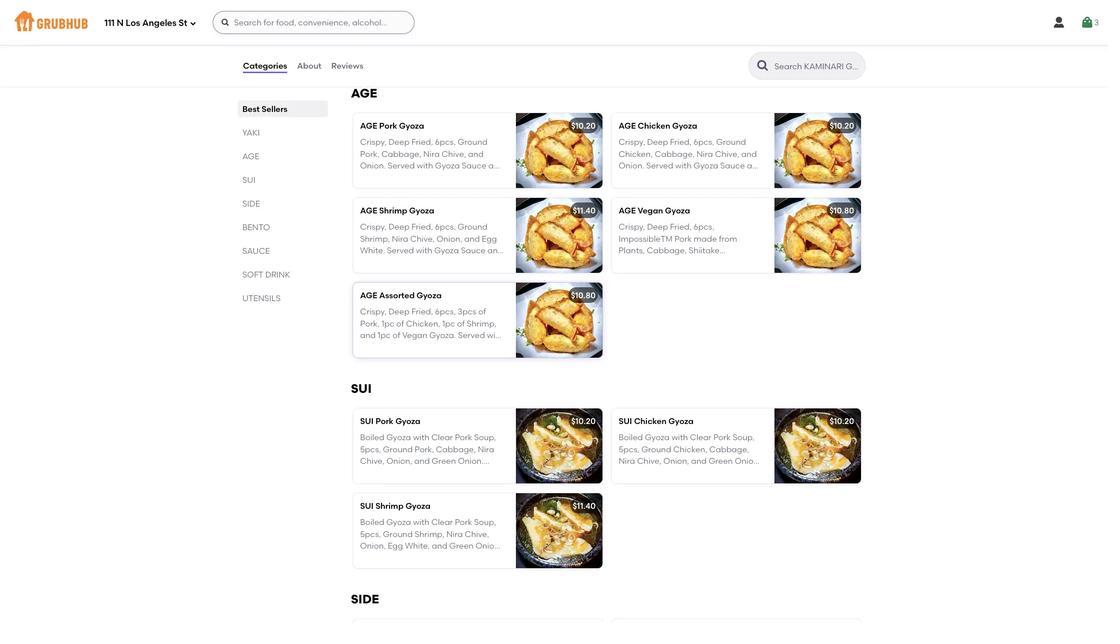 Task type: vqa. For each thing, say whether or not it's contained in the screenshot.
Pork associated with AGE
yes



Task type: locate. For each thing, give the bounding box(es) containing it.
2 $11.40 from the top
[[573, 501, 596, 511]]

$10.20 for sui chicken gyoza
[[830, 417, 855, 426]]

1 vertical spatial $11.40
[[573, 501, 596, 511]]

1 vertical spatial pork
[[376, 417, 394, 426]]

categories button
[[243, 45, 288, 87]]

svg image
[[1053, 16, 1067, 29], [1081, 16, 1095, 29], [221, 18, 230, 27]]

111 n los angeles st
[[105, 18, 187, 28]]

chicken
[[638, 121, 671, 131], [634, 417, 667, 426]]

shrimp for sui
[[376, 501, 404, 511]]

1 vertical spatial side
[[351, 592, 379, 607]]

age inside tab
[[243, 151, 259, 161]]

sui shrimp gyoza
[[360, 501, 431, 511]]

0 horizontal spatial $10.80
[[571, 291, 596, 300]]

gyoza
[[399, 121, 424, 131], [673, 121, 698, 131], [409, 206, 435, 216], [665, 206, 691, 216], [417, 291, 442, 300], [396, 417, 421, 426], [669, 417, 694, 426], [406, 501, 431, 511]]

age assorted gyoza image
[[516, 283, 603, 358]]

0 vertical spatial chicken
[[638, 121, 671, 131]]

sui pork gyoza image
[[516, 409, 603, 484]]

1 vertical spatial $10.80
[[571, 291, 596, 300]]

sauce tab
[[243, 245, 323, 257]]

$11.40 for age shrimp gyoza
[[573, 206, 596, 216]]

angeles
[[142, 18, 177, 28]]

$11.40
[[573, 206, 596, 216], [573, 501, 596, 511]]

age for age chicken gyoza
[[619, 121, 636, 131]]

$10.80 for age assorted gyoza
[[571, 291, 596, 300]]

utensils tab
[[243, 292, 323, 304]]

bento
[[243, 222, 270, 232]]

$10.20
[[572, 121, 596, 131], [830, 121, 855, 131], [572, 417, 596, 426], [830, 417, 855, 426]]

svg image inside 3 button
[[1081, 16, 1095, 29]]

3 button
[[1081, 12, 1100, 33]]

0 vertical spatial side
[[243, 199, 260, 208]]

n
[[117, 18, 124, 28]]

1 horizontal spatial $10.80
[[830, 206, 855, 216]]

st
[[179, 18, 187, 28]]

search icon image
[[756, 59, 770, 73]]

sui for sui pork gyoza
[[360, 417, 374, 426]]

gyoza for age pork gyoza
[[399, 121, 424, 131]]

best
[[243, 104, 260, 114]]

best sellers tab
[[243, 103, 323, 115]]

0 vertical spatial $11.40
[[573, 206, 596, 216]]

1 $11.40 from the top
[[573, 206, 596, 216]]

main navigation navigation
[[0, 0, 1109, 45]]

vegan
[[638, 206, 664, 216]]

0 vertical spatial $10.80
[[830, 206, 855, 216]]

sui chicken gyoza
[[619, 417, 694, 426]]

gyoza for age chicken gyoza
[[673, 121, 698, 131]]

age shrimp gyoza
[[360, 206, 435, 216]]

0 vertical spatial shrimp
[[379, 206, 408, 216]]

$10.20 for sui pork gyoza
[[572, 417, 596, 426]]

$10.80
[[830, 206, 855, 216], [571, 291, 596, 300]]

$10.20 for age chicken gyoza
[[830, 121, 855, 131]]

pork
[[379, 121, 397, 131], [376, 417, 394, 426]]

shrimp
[[379, 206, 408, 216], [376, 501, 404, 511]]

1 vertical spatial chicken
[[634, 417, 667, 426]]

chicken for sui
[[634, 417, 667, 426]]

assorted
[[379, 291, 415, 300]]

gyoza for age assorted gyoza
[[417, 291, 442, 300]]

Search KAMINARI GYOZA search field
[[774, 61, 862, 72]]

2 horizontal spatial svg image
[[1081, 16, 1095, 29]]

side tab
[[243, 197, 323, 210]]

los
[[126, 18, 140, 28]]

age tab
[[243, 150, 323, 162]]

0 vertical spatial pork
[[379, 121, 397, 131]]

drink
[[265, 270, 290, 279]]

age shrimp gyoza image
[[516, 198, 603, 273]]

reviews
[[332, 61, 364, 71]]

side
[[243, 199, 260, 208], [351, 592, 379, 607]]

Search for food, convenience, alcohol... search field
[[213, 11, 415, 34]]

0 horizontal spatial side
[[243, 199, 260, 208]]

age vegan gyoza image
[[775, 198, 862, 273]]

sui
[[243, 175, 256, 185], [351, 382, 372, 396], [360, 417, 374, 426], [619, 417, 632, 426], [360, 501, 374, 511]]

age pork gyoza image
[[516, 113, 603, 188]]

yaki tab
[[243, 126, 323, 139]]

$10.80 for age vegan gyoza
[[830, 206, 855, 216]]

1 horizontal spatial side
[[351, 592, 379, 607]]

1 vertical spatial shrimp
[[376, 501, 404, 511]]

gyoza for age shrimp gyoza
[[409, 206, 435, 216]]

age
[[351, 86, 377, 101], [360, 121, 378, 131], [619, 121, 636, 131], [243, 151, 259, 161], [360, 206, 378, 216], [619, 206, 636, 216], [360, 291, 378, 300]]



Task type: describe. For each thing, give the bounding box(es) containing it.
1 horizontal spatial svg image
[[1053, 16, 1067, 29]]

soft drink tab
[[243, 269, 323, 281]]

about
[[297, 61, 322, 71]]

pork for age
[[379, 121, 397, 131]]

soft drink
[[243, 270, 290, 279]]

age for age assorted gyoza
[[360, 291, 378, 300]]

yaki
[[243, 128, 260, 137]]

gyoza for sui chicken gyoza
[[669, 417, 694, 426]]

gyoza for sui pork gyoza
[[396, 417, 421, 426]]

age for age pork gyoza
[[360, 121, 378, 131]]

bento tab
[[243, 221, 323, 233]]

sui tab
[[243, 174, 323, 186]]

111
[[105, 18, 115, 28]]

best sellers
[[243, 104, 288, 114]]

age assorted gyoza
[[360, 291, 442, 300]]

sui for sui shrimp gyoza
[[360, 501, 374, 511]]

chicken for age
[[638, 121, 671, 131]]

shrimp for age
[[379, 206, 408, 216]]

sui inside tab
[[243, 175, 256, 185]]

age chicken gyoza image
[[775, 113, 862, 188]]

yaki assorted gyoza image
[[516, 0, 603, 62]]

gyoza for sui shrimp gyoza
[[406, 501, 431, 511]]

sui for sui chicken gyoza
[[619, 417, 632, 426]]

age chicken gyoza
[[619, 121, 698, 131]]

3
[[1095, 18, 1100, 27]]

$11.40 for sui shrimp gyoza
[[573, 501, 596, 511]]

sellers
[[262, 104, 288, 114]]

sui chicken gyoza image
[[775, 409, 862, 484]]

sauce
[[243, 246, 270, 256]]

side inside tab
[[243, 199, 260, 208]]

reviews button
[[331, 45, 364, 87]]

about button
[[297, 45, 322, 87]]

age for age shrimp gyoza
[[360, 206, 378, 216]]

$10.20 for age pork gyoza
[[572, 121, 596, 131]]

gyoza for age vegan gyoza
[[665, 206, 691, 216]]

age vegan gyoza
[[619, 206, 691, 216]]

sui shrimp gyoza image
[[516, 494, 603, 569]]

pork for sui
[[376, 417, 394, 426]]

age pork gyoza
[[360, 121, 424, 131]]

age for age vegan gyoza
[[619, 206, 636, 216]]

soft
[[243, 270, 263, 279]]

categories
[[243, 61, 287, 71]]

0 horizontal spatial svg image
[[221, 18, 230, 27]]

svg image
[[190, 20, 197, 27]]

sui pork gyoza
[[360, 417, 421, 426]]

utensils
[[243, 293, 281, 303]]



